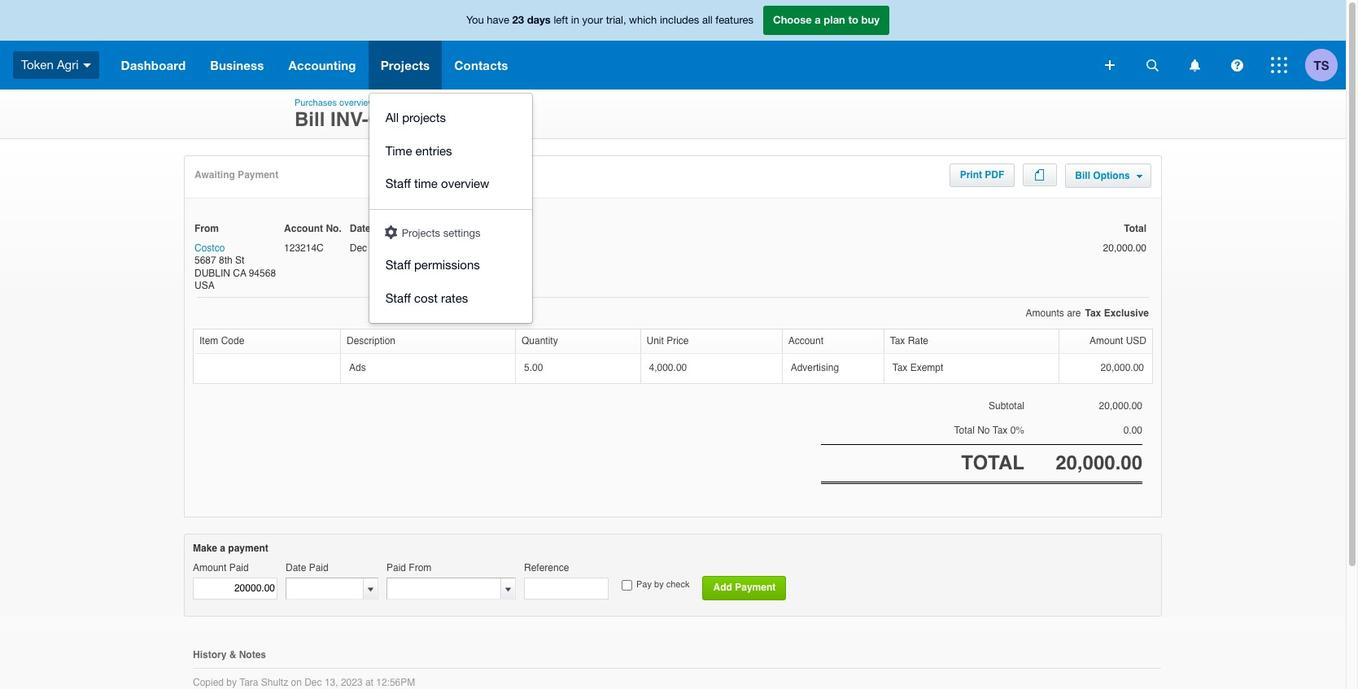 Task type: describe. For each thing, give the bounding box(es) containing it.
features
[[716, 14, 754, 26]]

purchases
[[295, 98, 337, 108]]

permissions
[[414, 258, 480, 272]]

pay by check
[[637, 580, 690, 590]]

dublin
[[195, 268, 230, 279]]

costco
[[195, 242, 225, 254]]

bills
[[383, 98, 399, 108]]

0002 inside date dec 13, 2023 due date feb 1, 2024 reference inv-0002
[[495, 242, 517, 254]]

23
[[513, 13, 524, 26]]

add
[[714, 582, 733, 594]]

0 horizontal spatial 2023
[[341, 678, 363, 689]]

dec inside date dec 13, 2023 due date feb 1, 2024 reference inv-0002
[[350, 242, 367, 254]]

date for date dec 13, 2023 due date feb 1, 2024 reference inv-0002
[[350, 223, 371, 234]]

Date Paid text field
[[287, 579, 363, 599]]

3 paid from the left
[[387, 563, 406, 574]]

dashboard
[[121, 58, 186, 72]]

choose a plan to buy
[[774, 13, 880, 26]]

contacts
[[455, 58, 509, 72]]

amount for amount usd
[[1090, 335, 1124, 347]]

advertising
[[791, 362, 840, 374]]

token agri button
[[0, 41, 109, 90]]

amounts are tax exclusive
[[1026, 308, 1150, 319]]

2024
[[447, 242, 468, 254]]

&
[[229, 650, 236, 661]]

on
[[291, 678, 302, 689]]

unit price
[[647, 335, 689, 347]]

add payment
[[714, 582, 776, 594]]

entries
[[416, 144, 452, 158]]

item code
[[199, 335, 245, 347]]

paid from
[[387, 563, 432, 574]]

all
[[386, 111, 399, 125]]

projects for projects settings
[[402, 227, 441, 239]]

13, inside date dec 13, 2023 due date feb 1, 2024 reference inv-0002
[[370, 242, 384, 254]]

ts button
[[1306, 41, 1347, 90]]

contacts button
[[442, 41, 521, 90]]

includes
[[660, 14, 700, 26]]

list box inside banner
[[369, 94, 532, 323]]

total for total 20,000.00
[[1125, 223, 1147, 234]]

by for tara
[[227, 678, 237, 689]]

reference inside date dec 13, 2023 due date feb 1, 2024 reference inv-0002
[[476, 223, 524, 234]]

time
[[386, 144, 412, 158]]

make a payment
[[193, 543, 268, 555]]

agri
[[57, 58, 79, 71]]

5.00
[[524, 362, 543, 374]]

bill inside purchases overview › bills to pay › bill inv-0002
[[295, 108, 325, 131]]

123214c
[[284, 242, 324, 254]]

payment for add payment
[[735, 582, 776, 594]]

costco link
[[195, 242, 225, 255]]

1 horizontal spatial svg image
[[1147, 59, 1159, 71]]

usd
[[1127, 335, 1147, 347]]

0 horizontal spatial svg image
[[1106, 60, 1116, 70]]

ca
[[233, 268, 246, 279]]

you have 23 days left in your trial, which includes all features
[[467, 13, 754, 26]]

amount usd
[[1090, 335, 1147, 347]]

accounting
[[289, 58, 356, 72]]

feb
[[416, 242, 433, 254]]

trial,
[[606, 14, 627, 26]]

0 horizontal spatial dec
[[305, 678, 322, 689]]

plan
[[824, 13, 846, 26]]

usa
[[195, 280, 215, 292]]

tax exempt
[[893, 362, 944, 374]]

payment
[[228, 543, 268, 555]]

awaiting payment
[[195, 169, 279, 181]]

buy
[[862, 13, 880, 26]]

inv- inside purchases overview › bills to pay › bill inv-0002
[[331, 108, 369, 131]]

cost
[[414, 291, 438, 305]]

0%
[[1011, 425, 1025, 437]]

price
[[667, 335, 689, 347]]

banner containing ts
[[0, 0, 1347, 323]]

5687
[[195, 255, 216, 266]]

amounts
[[1026, 308, 1065, 319]]

pay
[[637, 580, 652, 590]]

add payment link
[[703, 577, 787, 601]]

2 horizontal spatial date
[[437, 223, 459, 234]]

Pay by check checkbox
[[622, 581, 633, 591]]

staff time overview
[[386, 177, 490, 191]]

awaiting
[[195, 169, 235, 181]]

tax left exempt
[[893, 362, 908, 374]]

1 vertical spatial from
[[409, 563, 432, 574]]

bills to pay link
[[383, 98, 426, 108]]

staff time overview link
[[369, 168, 532, 201]]

copied
[[193, 678, 224, 689]]

staff permissions
[[386, 258, 480, 272]]

amount paid
[[193, 563, 249, 574]]

Amount Paid text field
[[193, 578, 278, 600]]

paid for amount paid
[[229, 563, 249, 574]]

inv- inside date dec 13, 2023 due date feb 1, 2024 reference inv-0002
[[476, 242, 495, 254]]

item
[[199, 335, 218, 347]]

rate
[[908, 335, 929, 347]]

all
[[703, 14, 713, 26]]

print pdf
[[961, 169, 1005, 181]]

shultz
[[261, 678, 288, 689]]

tax right 'are' at the top right of page
[[1086, 308, 1102, 319]]

ads
[[349, 362, 366, 374]]

account for account
[[789, 335, 824, 347]]

2 horizontal spatial svg image
[[1190, 59, 1201, 71]]

staff for staff cost rates
[[386, 291, 411, 305]]

notes
[[239, 650, 266, 661]]

projects settings
[[402, 227, 481, 239]]

staff cost rates link
[[369, 282, 532, 315]]

no.
[[326, 223, 342, 234]]

payment for awaiting payment
[[238, 169, 279, 181]]

rates
[[441, 291, 468, 305]]

from inside from costco 5687 8th st dublin ca 94568 usa
[[195, 223, 219, 234]]



Task type: vqa. For each thing, say whether or not it's contained in the screenshot.
'Projects' Dropdown Button
yes



Task type: locate. For each thing, give the bounding box(es) containing it.
1 vertical spatial inv-
[[476, 242, 495, 254]]

a left plan
[[815, 13, 821, 26]]

are
[[1068, 308, 1082, 319]]

tax right the no
[[993, 425, 1008, 437]]

time
[[414, 177, 438, 191]]

1 vertical spatial 13,
[[325, 678, 338, 689]]

total no tax 0%
[[955, 425, 1025, 437]]

1 horizontal spatial inv-
[[476, 242, 495, 254]]

0 vertical spatial bill
[[295, 108, 325, 131]]

by for check
[[655, 580, 664, 590]]

staff left time
[[386, 177, 411, 191]]

tax rate
[[891, 335, 929, 347]]

0002 inside purchases overview › bills to pay › bill inv-0002
[[369, 108, 412, 131]]

by left "tara"
[[227, 678, 237, 689]]

0 horizontal spatial overview
[[340, 98, 375, 108]]

1 horizontal spatial 2023
[[386, 242, 408, 254]]

1 horizontal spatial ›
[[429, 98, 432, 108]]

projects
[[402, 111, 446, 125]]

print
[[961, 169, 983, 181]]

1 vertical spatial to
[[402, 98, 409, 108]]

date dec 13, 2023 due date feb 1, 2024 reference inv-0002
[[350, 223, 524, 254]]

2023 down header image
[[386, 242, 408, 254]]

1 vertical spatial by
[[227, 678, 237, 689]]

› right 'pay'
[[429, 98, 432, 108]]

no
[[978, 425, 991, 437]]

0 vertical spatial staff
[[386, 177, 411, 191]]

0 vertical spatial account
[[284, 223, 323, 234]]

1 horizontal spatial amount
[[1090, 335, 1124, 347]]

a right 'make'
[[220, 543, 226, 555]]

0 vertical spatial projects
[[381, 58, 430, 72]]

1 vertical spatial projects
[[402, 227, 441, 239]]

2 horizontal spatial paid
[[387, 563, 406, 574]]

overview left bills
[[340, 98, 375, 108]]

0 horizontal spatial inv-
[[331, 108, 369, 131]]

bill left options
[[1076, 170, 1091, 182]]

group
[[369, 94, 532, 323]]

at
[[366, 678, 374, 689]]

1 vertical spatial amount
[[193, 563, 227, 574]]

1 vertical spatial bill
[[1076, 170, 1091, 182]]

1 horizontal spatial 13,
[[370, 242, 384, 254]]

code
[[221, 335, 245, 347]]

1 vertical spatial reference
[[524, 563, 569, 574]]

0 horizontal spatial date
[[286, 563, 306, 574]]

a
[[815, 13, 821, 26], [220, 543, 226, 555]]

you
[[467, 14, 484, 26]]

paid
[[229, 563, 249, 574], [309, 563, 329, 574], [387, 563, 406, 574]]

3 staff from the top
[[386, 291, 411, 305]]

svg image inside token agri popup button
[[83, 63, 91, 67]]

date paid
[[286, 563, 329, 574]]

dec right the account no. 123214c
[[350, 242, 367, 254]]

total left the no
[[955, 425, 975, 437]]

0 horizontal spatial reference
[[476, 223, 524, 234]]

1 vertical spatial total
[[955, 425, 975, 437]]

token agri
[[21, 58, 79, 71]]

1 horizontal spatial bill
[[1076, 170, 1091, 182]]

1 horizontal spatial reference
[[524, 563, 569, 574]]

1 horizontal spatial total
[[1125, 223, 1147, 234]]

to left "buy"
[[849, 13, 859, 26]]

quantity
[[522, 335, 558, 347]]

header image
[[385, 225, 397, 239]]

None text field
[[388, 579, 501, 599]]

business button
[[198, 41, 276, 90]]

svg image
[[1147, 59, 1159, 71], [1190, 59, 1201, 71], [1106, 60, 1116, 70]]

paid for date paid
[[309, 563, 329, 574]]

12:56pm
[[376, 678, 416, 689]]

20,000.00
[[1104, 242, 1147, 254], [1101, 362, 1145, 374], [1100, 400, 1143, 412], [1056, 452, 1143, 475]]

exempt
[[911, 362, 944, 374]]

payment right add
[[735, 582, 776, 594]]

0002
[[369, 108, 412, 131], [495, 242, 517, 254]]

payment
[[238, 169, 279, 181], [735, 582, 776, 594]]

0 vertical spatial dec
[[350, 242, 367, 254]]

0 vertical spatial a
[[815, 13, 821, 26]]

reference up 'reference' text field
[[524, 563, 569, 574]]

1 horizontal spatial payment
[[735, 582, 776, 594]]

2 paid from the left
[[309, 563, 329, 574]]

make
[[193, 543, 217, 555]]

1 vertical spatial dec
[[305, 678, 322, 689]]

projects up bills to pay link
[[381, 58, 430, 72]]

1 vertical spatial payment
[[735, 582, 776, 594]]

account for account no. 123214c
[[284, 223, 323, 234]]

amount down 'make'
[[193, 563, 227, 574]]

0 vertical spatial 13,
[[370, 242, 384, 254]]

bill down accounting dropdown button
[[295, 108, 325, 131]]

13, right on
[[325, 678, 338, 689]]

1 horizontal spatial 0002
[[495, 242, 517, 254]]

by right pay
[[655, 580, 664, 590]]

list box
[[369, 94, 532, 323]]

unit
[[647, 335, 664, 347]]

print pdf link
[[951, 164, 1015, 186]]

purchases overview › bills to pay › bill inv-0002
[[295, 98, 434, 131]]

0 horizontal spatial 13,
[[325, 678, 338, 689]]

2023
[[386, 242, 408, 254], [341, 678, 363, 689]]

staff left cost on the left top of page
[[386, 291, 411, 305]]

total for total no tax 0%
[[955, 425, 975, 437]]

payment right awaiting
[[238, 169, 279, 181]]

left
[[554, 14, 569, 26]]

0 horizontal spatial to
[[402, 98, 409, 108]]

a for make
[[220, 543, 226, 555]]

a for choose
[[815, 13, 821, 26]]

0 horizontal spatial from
[[195, 223, 219, 234]]

1 horizontal spatial paid
[[309, 563, 329, 574]]

1 › from the left
[[377, 98, 380, 108]]

options
[[1094, 170, 1131, 182]]

time entries link
[[369, 135, 532, 168]]

due
[[416, 223, 435, 234]]

bill
[[295, 108, 325, 131], [1076, 170, 1091, 182]]

subtotal
[[989, 400, 1025, 412]]

account up advertising
[[789, 335, 824, 347]]

have
[[487, 14, 510, 26]]

total inside total 20,000.00
[[1125, 223, 1147, 234]]

20,000.00 down 0.00 at the right of page
[[1056, 452, 1143, 475]]

amount for amount paid
[[193, 563, 227, 574]]

0 horizontal spatial svg image
[[83, 63, 91, 67]]

2023 left the at at the bottom of page
[[341, 678, 363, 689]]

inv-
[[331, 108, 369, 131], [476, 242, 495, 254]]

tax left rate at right
[[891, 335, 906, 347]]

check
[[667, 580, 690, 590]]

staff cost rates
[[386, 291, 468, 305]]

0 horizontal spatial 0002
[[369, 108, 412, 131]]

to inside purchases overview › bills to pay › bill inv-0002
[[402, 98, 409, 108]]

0 horizontal spatial account
[[284, 223, 323, 234]]

reference
[[476, 223, 524, 234], [524, 563, 569, 574]]

1 horizontal spatial a
[[815, 13, 821, 26]]

amount left "usd" on the right
[[1090, 335, 1124, 347]]

account up the 123214c
[[284, 223, 323, 234]]

account inside the account no. 123214c
[[284, 223, 323, 234]]

staff for staff permissions
[[386, 258, 411, 272]]

inv- left all
[[331, 108, 369, 131]]

history
[[193, 650, 227, 661]]

staff for staff time overview
[[386, 177, 411, 191]]

in
[[571, 14, 580, 26]]

20,000.00 up 0.00 at the right of page
[[1100, 400, 1143, 412]]

0 horizontal spatial payment
[[238, 169, 279, 181]]

date up date paid text box at the left
[[286, 563, 306, 574]]

1 horizontal spatial by
[[655, 580, 664, 590]]

0 vertical spatial payment
[[238, 169, 279, 181]]

by
[[655, 580, 664, 590], [227, 678, 237, 689]]

choose
[[774, 13, 812, 26]]

date for date paid
[[286, 563, 306, 574]]

dec right on
[[305, 678, 322, 689]]

inv- down settings
[[476, 242, 495, 254]]

1 horizontal spatial to
[[849, 13, 859, 26]]

1 horizontal spatial date
[[350, 223, 371, 234]]

days
[[527, 13, 551, 26]]

projects inside "group"
[[402, 227, 441, 239]]

0 horizontal spatial amount
[[193, 563, 227, 574]]

1 horizontal spatial dec
[[350, 242, 367, 254]]

description
[[347, 335, 396, 347]]

0 horizontal spatial a
[[220, 543, 226, 555]]

0 horizontal spatial bill
[[295, 108, 325, 131]]

1 horizontal spatial account
[[789, 335, 824, 347]]

projects inside dropdown button
[[381, 58, 430, 72]]

0 horizontal spatial total
[[955, 425, 975, 437]]

projects button
[[369, 41, 442, 90]]

1 staff from the top
[[386, 177, 411, 191]]

0 horizontal spatial ›
[[377, 98, 380, 108]]

date right "no."
[[350, 223, 371, 234]]

overview inside purchases overview › bills to pay › bill inv-0002
[[340, 98, 375, 108]]

4,000.00
[[649, 362, 687, 374]]

total 20,000.00
[[1104, 223, 1147, 254]]

ts
[[1315, 57, 1330, 72]]

staff down header image
[[386, 258, 411, 272]]

0 vertical spatial by
[[655, 580, 664, 590]]

2 staff from the top
[[386, 258, 411, 272]]

copied by tara shultz on dec 13, 2023 at 12:56pm
[[193, 678, 416, 689]]

1 vertical spatial 0002
[[495, 242, 517, 254]]

pdf
[[985, 169, 1005, 181]]

2023 inside date dec 13, 2023 due date feb 1, 2024 reference inv-0002
[[386, 242, 408, 254]]

› left bills
[[377, 98, 380, 108]]

0 vertical spatial 0002
[[369, 108, 412, 131]]

1 horizontal spatial from
[[409, 563, 432, 574]]

list box containing all projects
[[369, 94, 532, 323]]

dashboard link
[[109, 41, 198, 90]]

group containing all projects
[[369, 94, 532, 323]]

reference up staff permissions link on the left top of page
[[476, 223, 524, 234]]

0 vertical spatial to
[[849, 13, 859, 26]]

1 paid from the left
[[229, 563, 249, 574]]

projects for projects
[[381, 58, 430, 72]]

0 vertical spatial amount
[[1090, 335, 1124, 347]]

dec
[[350, 242, 367, 254], [305, 678, 322, 689]]

13, left 'feb'
[[370, 242, 384, 254]]

exclusive
[[1105, 308, 1150, 319]]

0 vertical spatial from
[[195, 223, 219, 234]]

1 vertical spatial 2023
[[341, 678, 363, 689]]

1 vertical spatial staff
[[386, 258, 411, 272]]

history & notes
[[193, 650, 266, 661]]

banner
[[0, 0, 1347, 323]]

1 vertical spatial account
[[789, 335, 824, 347]]

all projects link
[[369, 102, 532, 135]]

2 vertical spatial staff
[[386, 291, 411, 305]]

total
[[962, 452, 1025, 475]]

2 › from the left
[[429, 98, 432, 108]]

0 vertical spatial 2023
[[386, 242, 408, 254]]

13,
[[370, 242, 384, 254], [325, 678, 338, 689]]

1 horizontal spatial overview
[[441, 177, 490, 191]]

20,000.00 down amount usd
[[1101, 362, 1145, 374]]

8th
[[219, 255, 233, 266]]

Reference text field
[[524, 578, 609, 600]]

settings
[[443, 227, 481, 239]]

94568
[[249, 268, 276, 279]]

purchases overview link
[[295, 98, 375, 108]]

projects up 'feb'
[[402, 227, 441, 239]]

pay
[[412, 98, 426, 108]]

staff
[[386, 177, 411, 191], [386, 258, 411, 272], [386, 291, 411, 305]]

total down options
[[1125, 223, 1147, 234]]

1,
[[436, 242, 444, 254]]

business
[[210, 58, 264, 72]]

svg image
[[1272, 57, 1288, 73], [1232, 59, 1244, 71], [83, 63, 91, 67]]

1 vertical spatial overview
[[441, 177, 490, 191]]

0 vertical spatial inv-
[[331, 108, 369, 131]]

overview down time entries 'link'
[[441, 177, 490, 191]]

account no. 123214c
[[284, 223, 342, 254]]

0 vertical spatial total
[[1125, 223, 1147, 234]]

1 vertical spatial a
[[220, 543, 226, 555]]

to inside banner
[[849, 13, 859, 26]]

0 horizontal spatial paid
[[229, 563, 249, 574]]

0 vertical spatial reference
[[476, 223, 524, 234]]

accounting button
[[276, 41, 369, 90]]

total
[[1125, 223, 1147, 234], [955, 425, 975, 437]]

to left 'pay'
[[402, 98, 409, 108]]

0 vertical spatial overview
[[340, 98, 375, 108]]

20,000.00 up exclusive
[[1104, 242, 1147, 254]]

date up 1,
[[437, 223, 459, 234]]

2 horizontal spatial svg image
[[1272, 57, 1288, 73]]

1 horizontal spatial svg image
[[1232, 59, 1244, 71]]

account
[[284, 223, 323, 234], [789, 335, 824, 347]]

0 horizontal spatial by
[[227, 678, 237, 689]]



